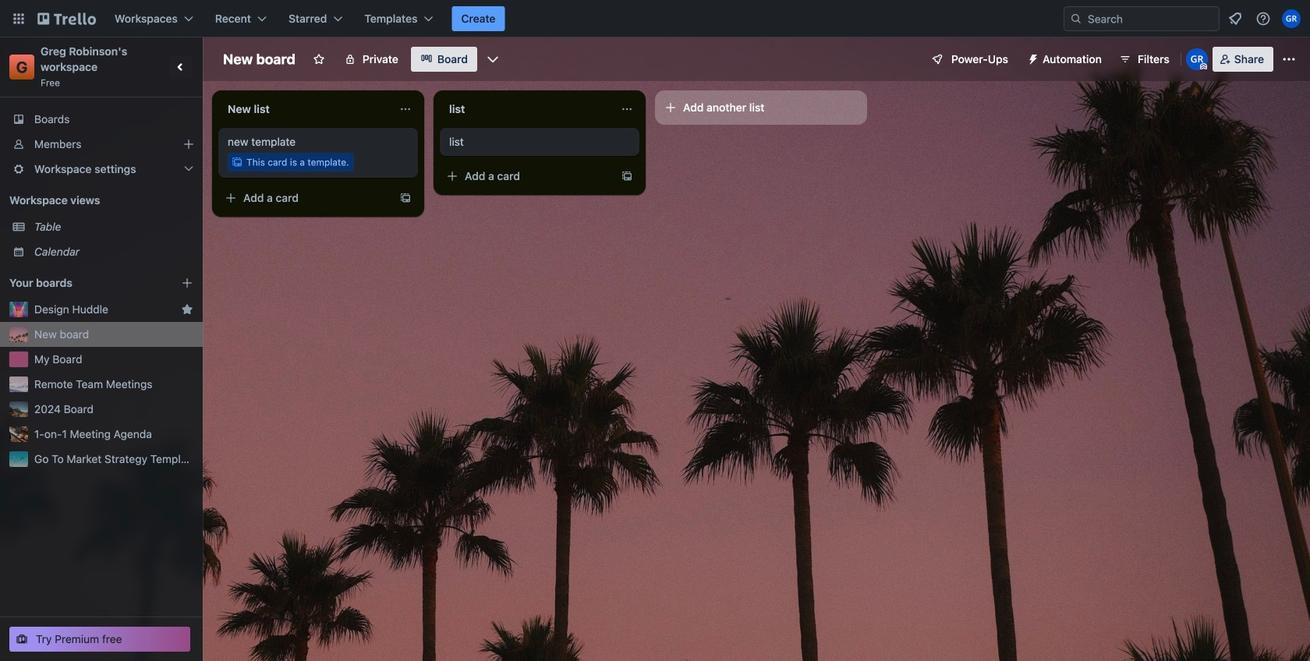 Task type: locate. For each thing, give the bounding box(es) containing it.
create from template… image
[[621, 170, 633, 182]]

greg robinson (gregrobinson96) image right open information menu image in the right top of the page
[[1282, 9, 1301, 28]]

customize views image
[[485, 51, 501, 67]]

star or unstar board image
[[313, 53, 325, 66]]

0 notifications image
[[1226, 9, 1245, 28]]

starred icon image
[[181, 303, 193, 316]]

1 horizontal spatial greg robinson (gregrobinson96) image
[[1282, 9, 1301, 28]]

this member is an admin of this board. image
[[1200, 63, 1207, 70]]

greg robinson (gregrobinson96) image down search field
[[1186, 48, 1208, 70]]

0 vertical spatial greg robinson (gregrobinson96) image
[[1282, 9, 1301, 28]]

0 horizontal spatial greg robinson (gregrobinson96) image
[[1186, 48, 1208, 70]]

show menu image
[[1281, 51, 1297, 67]]

Search field
[[1082, 8, 1219, 30]]

None text field
[[218, 97, 393, 122], [440, 97, 614, 122], [218, 97, 393, 122], [440, 97, 614, 122]]

create from template… image
[[399, 192, 412, 204]]

greg robinson (gregrobinson96) image
[[1282, 9, 1301, 28], [1186, 48, 1208, 70]]



Task type: describe. For each thing, give the bounding box(es) containing it.
your boards with 7 items element
[[9, 274, 158, 292]]

Board name text field
[[215, 47, 303, 72]]

primary element
[[0, 0, 1310, 37]]

workspace navigation collapse icon image
[[170, 56, 192, 78]]

search image
[[1070, 12, 1082, 25]]

sm image
[[1021, 47, 1043, 69]]

add board image
[[181, 277, 193, 289]]

open information menu image
[[1256, 11, 1271, 27]]

back to home image
[[37, 6, 96, 31]]

1 vertical spatial greg robinson (gregrobinson96) image
[[1186, 48, 1208, 70]]



Task type: vqa. For each thing, say whether or not it's contained in the screenshot.
the Back to home image
yes



